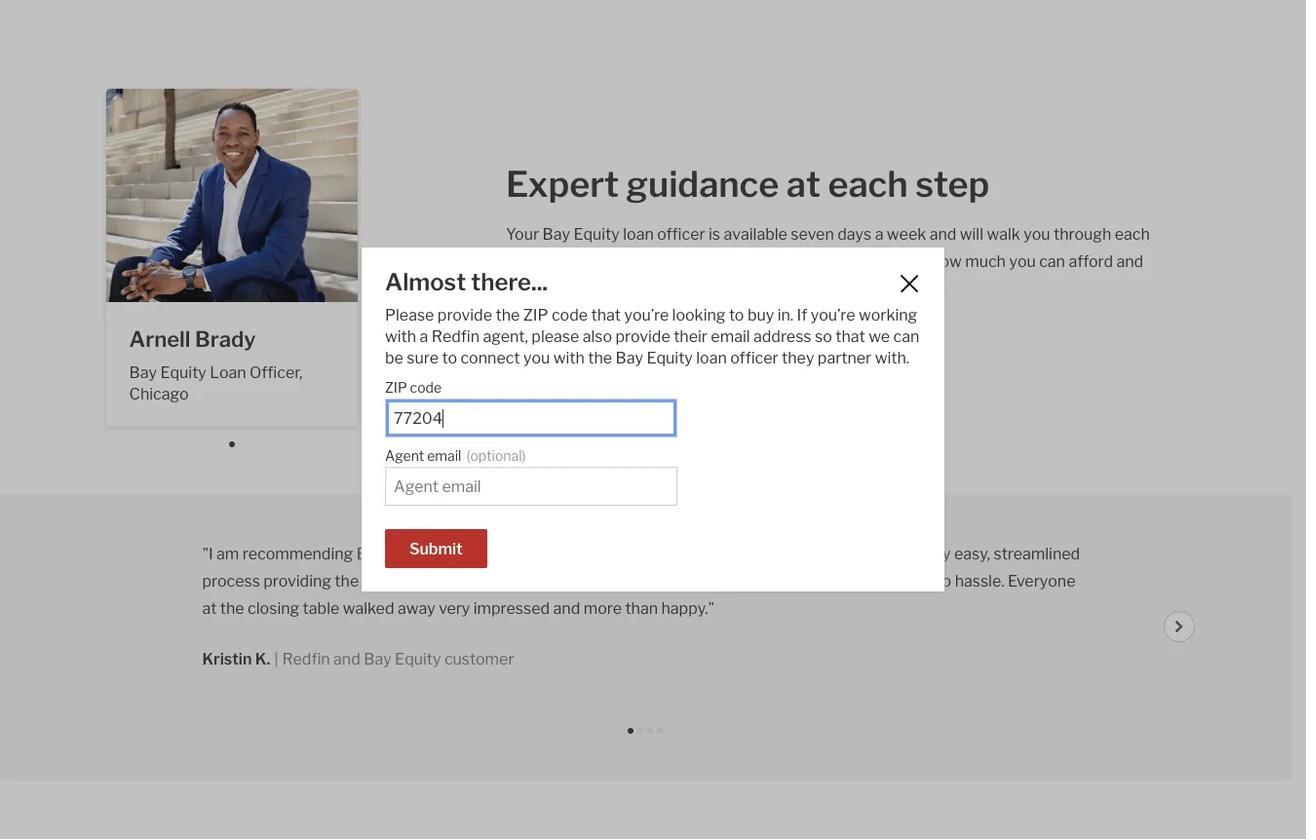 Task type: describe. For each thing, give the bounding box(es) containing it.
walked
[[343, 600, 394, 618]]

you up 'for'
[[771, 253, 798, 271]]

happy."
[[661, 600, 715, 618]]

streamlined
[[994, 545, 1080, 564]]

code inside zip code. required field. element
[[410, 379, 442, 396]]

loan inside please provide the zip code that you're looking to buy in. if you're working with a redfin agent, please also provide their email address so that we can be sure to connect you with the bay equity loan officer they partner with.
[[696, 349, 727, 367]]

a inside please provide the zip code that you're looking to buy in. if you're working with a redfin agent, please also provide their email address so that we can be sure to connect you with the bay equity loan officer they partner with.
[[420, 328, 428, 346]]

your bay equity loan officer is available seven days a week and will walk you through each step of the loan process. they'll help you figure out exactly how much you can afford and compare options to find the best loan for you.
[[506, 225, 1150, 298]]

please provide the zip code that you're looking to buy in. if you're working with a redfin agent, please also provide their email address so that we can be sure to connect you with the bay equity loan officer they partner with.
[[385, 306, 920, 367]]

loan up options
[[587, 253, 618, 271]]

expert guidance at each step
[[506, 163, 990, 206]]

almost there...
[[385, 268, 548, 296]]

is
[[709, 225, 720, 244]]

loan up process.
[[623, 225, 654, 244]]

0 horizontal spatial provide
[[438, 306, 492, 325]]

and down walked
[[333, 651, 360, 669]]

1 vertical spatial that
[[836, 328, 865, 346]]

your
[[506, 225, 539, 244]]

the down also
[[588, 349, 612, 367]]

almost there... element
[[385, 268, 873, 296]]

customer
[[444, 651, 514, 669]]

their
[[674, 328, 708, 346]]

they
[[782, 349, 814, 367]]

they
[[796, 545, 833, 564]]

1 horizontal spatial at
[[786, 163, 821, 206]]

interest
[[478, 573, 535, 591]]

recommending
[[242, 545, 353, 564]]

equity inside bay equity loan officer, chicago
[[160, 364, 206, 383]]

at inside "i am recommending bay equity to everyone i know, and perfect strangers as well! they managed a very easy, streamlined process providing the lowest possible interest rate—and i did shop around—and a 21-day close with zero hassle. everyone at the closing table walked away very impressed and more than happy."
[[202, 600, 217, 618]]

0 vertical spatial each
[[828, 163, 908, 206]]

also
[[583, 328, 612, 346]]

next image
[[1174, 621, 1185, 633]]

a left 21-
[[779, 573, 788, 591]]

apply now button
[[506, 334, 634, 373]]

can inside please provide the zip code that you're looking to buy in. if you're working with a redfin agent, please also provide their email address so that we can be sure to connect you with the bay equity loan officer they partner with.
[[893, 328, 920, 346]]

exactly
[[875, 253, 928, 271]]

to inside "i am recommending bay equity to everyone i know, and perfect strangers as well! they managed a very easy, streamlined process providing the lowest possible interest rate—and i did shop around—and a 21-day close with zero hassle. everyone at the closing table walked away very impressed and more than happy."
[[437, 545, 452, 564]]

and up how
[[930, 225, 957, 244]]

days
[[838, 225, 872, 244]]

rate—and
[[538, 573, 608, 591]]

available
[[724, 225, 788, 244]]

hassle.
[[955, 573, 1005, 591]]

compare
[[506, 280, 571, 298]]

and down rate—and
[[553, 600, 580, 618]]

slide 2 dot image
[[638, 729, 644, 734]]

1 vertical spatial i
[[611, 573, 616, 591]]

submit
[[409, 540, 463, 559]]

than
[[625, 600, 658, 618]]

am
[[216, 545, 239, 564]]

1 vertical spatial very
[[439, 600, 470, 618]]

will
[[960, 225, 984, 244]]

everyone
[[1008, 573, 1076, 591]]

equity inside your bay equity loan officer is available seven days a week and will walk you through each step of the loan process. they'll help you figure out exactly how much you can afford and compare options to find the best loan for you.
[[574, 225, 620, 244]]

submit button
[[385, 529, 487, 568]]

options
[[574, 280, 629, 298]]

1 vertical spatial zip
[[385, 379, 407, 396]]

table
[[303, 600, 340, 618]]

almost
[[385, 268, 466, 296]]

looking
[[672, 306, 726, 325]]

brady
[[195, 327, 256, 352]]

agent
[[385, 447, 424, 464]]

close
[[843, 573, 882, 591]]

bay inside your bay equity loan officer is available seven days a week and will walk you through each step of the loan process. they'll help you figure out exactly how much you can afford and compare options to find the best loan for you.
[[542, 225, 570, 244]]

a inside your bay equity loan officer is available seven days a week and will walk you through each step of the loan process. they'll help you figure out exactly how much you can afford and compare options to find the best loan for you.
[[875, 225, 884, 244]]

apply now
[[530, 345, 610, 364]]

and up rate—and
[[580, 545, 607, 564]]

possible
[[414, 573, 475, 591]]

loan
[[210, 364, 246, 383]]

officer,
[[250, 364, 303, 383]]

week
[[887, 225, 926, 244]]

apply
[[530, 345, 573, 364]]

working
[[859, 306, 917, 325]]

managed
[[836, 545, 904, 564]]

"i
[[202, 545, 213, 564]]

please
[[385, 306, 434, 325]]

providing
[[263, 573, 331, 591]]

1 vertical spatial redfin
[[282, 651, 330, 669]]

and right 'afford'
[[1117, 253, 1144, 271]]

there...
[[471, 268, 548, 296]]

best
[[710, 280, 742, 298]]

k.
[[255, 651, 270, 669]]

equity inside please provide the zip code that you're looking to buy in. if you're working with a redfin agent, please also provide their email address so that we can be sure to connect you with the bay equity loan officer they partner with.
[[647, 349, 693, 367]]

slide 1 dot image
[[229, 442, 235, 448]]

around—and
[[684, 573, 776, 591]]

arnell brady
[[129, 327, 256, 352]]

arnell
[[129, 327, 191, 352]]

know,
[[535, 545, 577, 564]]

strangers
[[667, 545, 737, 564]]

buy
[[748, 306, 774, 325]]

in.
[[778, 306, 794, 325]]

"i am recommending bay equity to everyone i know, and perfect strangers as well! they managed a very easy, streamlined process providing the lowest possible interest rate—and i did shop around—and a 21-day close with zero hassle. everyone at the closing table walked away very impressed and more than happy."
[[202, 545, 1080, 618]]

zip code
[[385, 379, 442, 396]]

21-
[[791, 573, 814, 591]]

to right sure
[[442, 349, 457, 367]]

afford
[[1069, 253, 1113, 271]]

you inside please provide the zip code that you're looking to buy in. if you're working with a redfin agent, please also provide their email address so that we can be sure to connect you with the bay equity loan officer they partner with.
[[523, 349, 550, 367]]

everyone
[[456, 545, 524, 564]]

away
[[398, 600, 435, 618]]

can inside your bay equity loan officer is available seven days a week and will walk you through each step of the loan process. they'll help you figure out exactly how much you can afford and compare options to find the best loan for you.
[[1039, 253, 1065, 271]]

through
[[1054, 225, 1112, 244]]

officer inside your bay equity loan officer is available seven days a week and will walk you through each step of the loan process. they'll help you figure out exactly how much you can afford and compare options to find the best loan for you.
[[657, 225, 705, 244]]

to inside your bay equity loan officer is available seven days a week and will walk you through each step of the loan process. they'll help you figure out exactly how much you can afford and compare options to find the best loan for you.
[[632, 280, 647, 298]]

the up walked
[[335, 573, 359, 591]]

bay inside bay equity loan officer, chicago
[[129, 364, 157, 383]]

slide 3 dot image
[[648, 729, 654, 734]]

bay equity loan officer, chicago
[[129, 364, 303, 404]]



Task type: locate. For each thing, give the bounding box(es) containing it.
guidance
[[626, 163, 779, 206]]

code down sure
[[410, 379, 442, 396]]

equity inside "i am recommending bay equity to everyone i know, and perfect strangers as well! they managed a very easy, streamlined process providing the lowest possible interest rate—and i did shop around—and a 21-day close with zero hassle. everyone at the closing table walked away very impressed and more than happy."
[[388, 545, 434, 564]]

at down process on the left bottom
[[202, 600, 217, 618]]

help
[[737, 253, 768, 271]]

equity
[[574, 225, 620, 244], [647, 349, 693, 367], [160, 364, 206, 383], [388, 545, 434, 564], [395, 651, 441, 669]]

easy,
[[954, 545, 990, 564]]

0 vertical spatial that
[[591, 306, 621, 325]]

Agent email text field
[[394, 478, 669, 496]]

0 horizontal spatial that
[[591, 306, 621, 325]]

email down buy
[[711, 328, 750, 346]]

zero
[[920, 573, 952, 591]]

1 horizontal spatial i
[[611, 573, 616, 591]]

a
[[875, 225, 884, 244], [420, 328, 428, 346], [908, 545, 916, 564], [779, 573, 788, 591]]

step left of
[[506, 253, 538, 271]]

step up will on the top right of the page
[[915, 163, 990, 206]]

a right managed
[[908, 545, 916, 564]]

ZIP code text field
[[394, 409, 669, 428]]

chicago
[[129, 385, 189, 404]]

with left the zero
[[885, 573, 917, 591]]

closing
[[248, 600, 299, 618]]

bay right now on the top left
[[616, 349, 643, 367]]

0 vertical spatial zip
[[523, 306, 548, 325]]

1 vertical spatial each
[[1115, 225, 1150, 244]]

0 vertical spatial step
[[915, 163, 990, 206]]

zip inside please provide the zip code that you're looking to buy in. if you're working with a redfin agent, please also provide their email address so that we can be sure to connect you with the bay equity loan officer they partner with.
[[523, 306, 548, 325]]

0 vertical spatial i
[[527, 545, 531, 564]]

officer
[[657, 225, 705, 244], [730, 349, 778, 367]]

slide 1 dot image
[[628, 729, 634, 734]]

if
[[797, 306, 807, 325]]

very up the zero
[[919, 545, 951, 564]]

1 you're from the left
[[624, 306, 669, 325]]

they'll
[[686, 253, 733, 271]]

email right 'agent'
[[427, 447, 461, 464]]

with inside "i am recommending bay equity to everyone i know, and perfect strangers as well! they managed a very easy, streamlined process providing the lowest possible interest rate—and i did shop around—and a 21-day close with zero hassle. everyone at the closing table walked away very impressed and more than happy."
[[885, 573, 917, 591]]

redfin inside please provide the zip code that you're looking to buy in. if you're working with a redfin agent, please also provide their email address so that we can be sure to connect you with the bay equity loan officer they partner with.
[[432, 328, 480, 346]]

0 vertical spatial officer
[[657, 225, 705, 244]]

out
[[848, 253, 872, 271]]

can up with. in the top of the page
[[893, 328, 920, 346]]

at
[[786, 163, 821, 206], [202, 600, 217, 618]]

bay inside "i am recommending bay equity to everyone i know, and perfect strangers as well! they managed a very easy, streamlined process providing the lowest possible interest rate—and i did shop around—and a 21-day close with zero hassle. everyone at the closing table walked away very impressed and more than happy."
[[356, 545, 384, 564]]

|
[[274, 651, 278, 669]]

1 vertical spatial provide
[[616, 328, 670, 346]]

bay inside please provide the zip code that you're looking to buy in. if you're working with a redfin agent, please also provide their email address so that we can be sure to connect you with the bay equity loan officer they partner with.
[[616, 349, 643, 367]]

with down please
[[553, 349, 585, 367]]

you down walk
[[1009, 253, 1036, 271]]

we
[[869, 328, 890, 346]]

0 vertical spatial very
[[919, 545, 951, 564]]

each up days
[[828, 163, 908, 206]]

of
[[541, 253, 556, 271]]

you up zip code. required field. element
[[523, 349, 550, 367]]

step
[[915, 163, 990, 206], [506, 253, 538, 271]]

expert
[[506, 163, 619, 206]]

that
[[591, 306, 621, 325], [836, 328, 865, 346]]

i left did
[[611, 573, 616, 591]]

with.
[[875, 349, 910, 367]]

loan up buy
[[745, 280, 776, 298]]

the down process on the left bottom
[[220, 600, 244, 618]]

find
[[651, 280, 679, 298]]

redfin up sure
[[432, 328, 480, 346]]

bay equity loan officer image
[[106, 88, 358, 303]]

for
[[779, 280, 800, 298]]

be
[[385, 349, 403, 367]]

kristin k. | redfin and bay equity customer
[[202, 651, 514, 669]]

1 horizontal spatial redfin
[[432, 328, 480, 346]]

1 vertical spatial code
[[410, 379, 442, 396]]

now
[[576, 345, 610, 364]]

the up agent,
[[496, 306, 520, 325]]

the
[[560, 253, 584, 271], [682, 280, 706, 298], [496, 306, 520, 325], [588, 349, 612, 367], [335, 573, 359, 591], [220, 600, 244, 618]]

equity down their on the right top of page
[[647, 349, 693, 367]]

1 vertical spatial at
[[202, 600, 217, 618]]

connect
[[461, 349, 520, 367]]

as
[[740, 545, 757, 564]]

1 horizontal spatial each
[[1115, 225, 1150, 244]]

email
[[711, 328, 750, 346], [427, 447, 461, 464]]

1 horizontal spatial step
[[915, 163, 990, 206]]

0 horizontal spatial code
[[410, 379, 442, 396]]

much
[[965, 253, 1006, 271]]

the up looking
[[682, 280, 706, 298]]

2 vertical spatial with
[[885, 573, 917, 591]]

to left find
[[632, 280, 647, 298]]

step inside your bay equity loan officer is available seven days a week and will walk you through each step of the loan process. they'll help you figure out exactly how much you can afford and compare options to find the best loan for you.
[[506, 253, 538, 271]]

slide 4 dot image
[[657, 729, 663, 734]]

provide down almost there...
[[438, 306, 492, 325]]

bay up the chicago
[[129, 364, 157, 383]]

email inside 'element'
[[427, 447, 461, 464]]

2 you're from the left
[[811, 306, 855, 325]]

zip code. required field. element
[[385, 369, 668, 399]]

provide right also
[[616, 328, 670, 346]]

code inside please provide the zip code that you're looking to buy in. if you're working with a redfin agent, please also provide their email address so that we can be sure to connect you with the bay equity loan officer they partner with.
[[552, 306, 588, 325]]

0 horizontal spatial can
[[893, 328, 920, 346]]

with up be
[[385, 328, 416, 346]]

the right of
[[560, 253, 584, 271]]

so
[[815, 328, 832, 346]]

to up possible
[[437, 545, 452, 564]]

bay down walked
[[364, 651, 392, 669]]

provide
[[438, 306, 492, 325], [616, 328, 670, 346]]

to left buy
[[729, 306, 744, 325]]

1 vertical spatial can
[[893, 328, 920, 346]]

0 horizontal spatial each
[[828, 163, 908, 206]]

1 horizontal spatial email
[[711, 328, 750, 346]]

1 horizontal spatial can
[[1039, 253, 1065, 271]]

sure
[[407, 349, 439, 367]]

how
[[931, 253, 962, 271]]

0 horizontal spatial i
[[527, 545, 531, 564]]

0 vertical spatial provide
[[438, 306, 492, 325]]

at up "seven"
[[786, 163, 821, 206]]

1 horizontal spatial code
[[552, 306, 588, 325]]

figure
[[801, 253, 844, 271]]

zip down compare
[[523, 306, 548, 325]]

0 horizontal spatial at
[[202, 600, 217, 618]]

officer left is
[[657, 225, 705, 244]]

each
[[828, 163, 908, 206], [1115, 225, 1150, 244]]

0 vertical spatial at
[[786, 163, 821, 206]]

1 vertical spatial step
[[506, 253, 538, 271]]

very
[[919, 545, 951, 564], [439, 600, 470, 618]]

more
[[584, 600, 622, 618]]

you're down find
[[624, 306, 669, 325]]

you're up so
[[811, 306, 855, 325]]

zip
[[523, 306, 548, 325], [385, 379, 407, 396]]

that up partner
[[836, 328, 865, 346]]

a up sure
[[420, 328, 428, 346]]

perfect
[[610, 545, 664, 564]]

kristin
[[202, 651, 252, 669]]

each inside your bay equity loan officer is available seven days a week and will walk you through each step of the loan process. they'll help you figure out exactly how much you can afford and compare options to find the best loan for you.
[[1115, 225, 1150, 244]]

very down possible
[[439, 600, 470, 618]]

0 horizontal spatial zip
[[385, 379, 407, 396]]

that up also
[[591, 306, 621, 325]]

agent email
[[385, 447, 461, 464]]

address
[[753, 328, 812, 346]]

agent email element
[[385, 438, 668, 467]]

process
[[202, 573, 260, 591]]

equity down "away"
[[395, 651, 441, 669]]

each right through
[[1115, 225, 1150, 244]]

equity up lowest
[[388, 545, 434, 564]]

0 vertical spatial redfin
[[432, 328, 480, 346]]

0 horizontal spatial step
[[506, 253, 538, 271]]

0 vertical spatial with
[[385, 328, 416, 346]]

1 vertical spatial with
[[553, 349, 585, 367]]

you.
[[804, 280, 834, 298]]

redfin right |
[[282, 651, 330, 669]]

officer down 'address'
[[730, 349, 778, 367]]

partner
[[818, 349, 872, 367]]

day
[[814, 573, 840, 591]]

0 horizontal spatial email
[[427, 447, 461, 464]]

almost there... dialog
[[362, 248, 945, 592]]

i left know,
[[527, 545, 531, 564]]

you
[[1024, 225, 1050, 244], [771, 253, 798, 271], [1009, 253, 1036, 271], [523, 349, 550, 367]]

1 horizontal spatial with
[[553, 349, 585, 367]]

1 horizontal spatial zip
[[523, 306, 548, 325]]

officer inside please provide the zip code that you're looking to buy in. if you're working with a redfin agent, please also provide their email address so that we can be sure to connect you with the bay equity loan officer they partner with.
[[730, 349, 778, 367]]

1 vertical spatial officer
[[730, 349, 778, 367]]

a right days
[[875, 225, 884, 244]]

0 vertical spatial code
[[552, 306, 588, 325]]

bay up of
[[542, 225, 570, 244]]

0 horizontal spatial redfin
[[282, 651, 330, 669]]

1 horizontal spatial officer
[[730, 349, 778, 367]]

1 horizontal spatial very
[[919, 545, 951, 564]]

did
[[619, 573, 642, 591]]

code
[[552, 306, 588, 325], [410, 379, 442, 396]]

0 vertical spatial email
[[711, 328, 750, 346]]

to
[[632, 280, 647, 298], [729, 306, 744, 325], [442, 349, 457, 367], [437, 545, 452, 564]]

impressed
[[473, 600, 550, 618]]

0 horizontal spatial very
[[439, 600, 470, 618]]

please
[[532, 328, 579, 346]]

1 horizontal spatial provide
[[616, 328, 670, 346]]

1 horizontal spatial that
[[836, 328, 865, 346]]

code up please
[[552, 306, 588, 325]]

you're
[[624, 306, 669, 325], [811, 306, 855, 325]]

0 horizontal spatial with
[[385, 328, 416, 346]]

loan down their on the right top of page
[[696, 349, 727, 367]]

can left 'afford'
[[1039, 253, 1065, 271]]

equity up the chicago
[[160, 364, 206, 383]]

2 horizontal spatial with
[[885, 573, 917, 591]]

agent,
[[483, 328, 528, 346]]

bay up lowest
[[356, 545, 384, 564]]

can
[[1039, 253, 1065, 271], [893, 328, 920, 346]]

i
[[527, 545, 531, 564], [611, 573, 616, 591]]

seven
[[791, 225, 834, 244]]

0 horizontal spatial officer
[[657, 225, 705, 244]]

walk
[[987, 225, 1020, 244]]

0 horizontal spatial you're
[[624, 306, 669, 325]]

0 vertical spatial can
[[1039, 253, 1065, 271]]

email inside please provide the zip code that you're looking to buy in. if you're working with a redfin agent, please also provide their email address so that we can be sure to connect you with the bay equity loan officer they partner with.
[[711, 328, 750, 346]]

zip down be
[[385, 379, 407, 396]]

process.
[[621, 253, 683, 271]]

shop
[[645, 573, 681, 591]]

with
[[385, 328, 416, 346], [553, 349, 585, 367], [885, 573, 917, 591]]

equity up options
[[574, 225, 620, 244]]

1 horizontal spatial you're
[[811, 306, 855, 325]]

1 vertical spatial email
[[427, 447, 461, 464]]

you right walk
[[1024, 225, 1050, 244]]



Task type: vqa. For each thing, say whether or not it's contained in the screenshot.
"day"
yes



